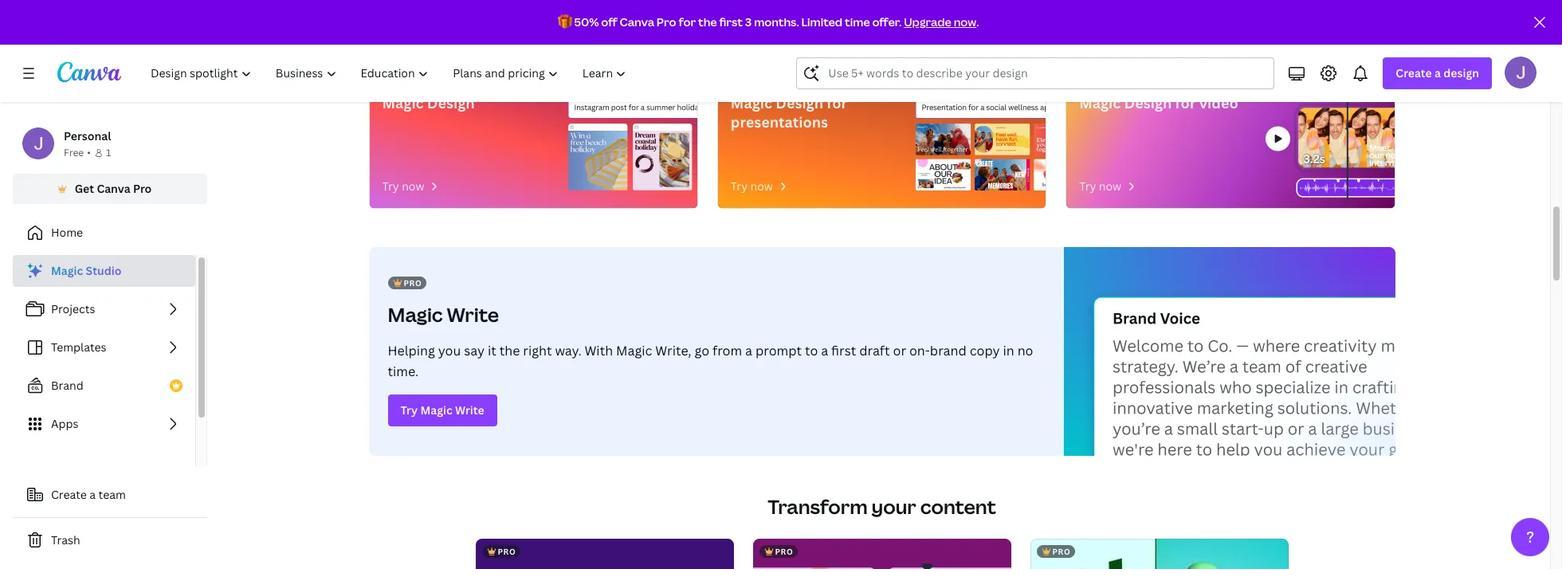 Task type: locate. For each thing, give the bounding box(es) containing it.
prompt
[[756, 342, 802, 360]]

projects link
[[13, 293, 195, 325]]

3 try now from the left
[[1080, 179, 1122, 194]]

now for magic design for video
[[1099, 179, 1122, 194]]

the
[[698, 14, 717, 30], [500, 342, 520, 360]]

None search field
[[797, 57, 1275, 89]]

apps
[[51, 416, 78, 431]]

first left draft in the right bottom of the page
[[832, 342, 857, 360]]

2 horizontal spatial design
[[1125, 93, 1172, 112]]

write down the 'say'
[[455, 403, 485, 418]]

pro up home link
[[133, 181, 152, 196]]

magic for magic design
[[382, 93, 424, 112]]

offer.
[[873, 14, 902, 30]]

2 horizontal spatial for
[[1176, 93, 1196, 112]]

create a team
[[51, 487, 126, 502]]

from
[[713, 342, 743, 360]]

1 try now from the left
[[382, 179, 425, 194]]

magic inside list
[[51, 263, 83, 278]]

1 design from the left
[[427, 93, 475, 112]]

canva inside 'button'
[[97, 181, 130, 196]]

magic for magic design for presentations
[[731, 93, 773, 112]]

create a design button
[[1384, 57, 1493, 89]]

🎁 50% off canva pro for the first 3 months. limited time offer. upgrade now .
[[558, 14, 979, 30]]

1 horizontal spatial canva
[[620, 14, 655, 30]]

write up the 'say'
[[447, 301, 499, 328]]

0 vertical spatial create
[[1397, 65, 1433, 81]]

the right it
[[500, 342, 520, 360]]

top level navigation element
[[140, 57, 641, 89]]

try inside button
[[401, 403, 418, 418]]

•
[[87, 146, 91, 159]]

0 vertical spatial canva
[[620, 14, 655, 30]]

templates
[[51, 340, 107, 355]]

create left team
[[51, 487, 87, 502]]

pro
[[657, 14, 677, 30], [133, 181, 152, 196]]

free
[[64, 146, 84, 159]]

create
[[1397, 65, 1433, 81], [51, 487, 87, 502]]

1 horizontal spatial design
[[776, 93, 824, 112]]

2 try now from the left
[[731, 179, 773, 194]]

list
[[13, 255, 195, 440]]

trash
[[51, 533, 80, 548]]

list containing magic studio
[[13, 255, 195, 440]]

home
[[51, 225, 83, 240]]

1 vertical spatial write
[[455, 403, 485, 418]]

magic design for video
[[1080, 93, 1239, 112]]

0 horizontal spatial create
[[51, 487, 87, 502]]

magic design for presentations
[[731, 93, 848, 132]]

a
[[1435, 65, 1442, 81], [746, 342, 753, 360], [822, 342, 829, 360], [90, 487, 96, 502]]

way.
[[555, 342, 582, 360]]

0 horizontal spatial try now
[[382, 179, 425, 194]]

0 vertical spatial first
[[720, 14, 743, 30]]

create inside 'dropdown button'
[[1397, 65, 1433, 81]]

design for magic design for video
[[1125, 93, 1172, 112]]

pro
[[404, 277, 422, 289], [498, 546, 516, 557], [775, 546, 794, 557], [1053, 546, 1071, 557]]

3 design from the left
[[1125, 93, 1172, 112]]

design inside magic design for presentations
[[776, 93, 824, 112]]

the left 3
[[698, 14, 717, 30]]

you
[[438, 342, 461, 360]]

0 horizontal spatial canva
[[97, 181, 130, 196]]

first
[[720, 14, 743, 30], [832, 342, 857, 360]]

first left 3
[[720, 14, 743, 30]]

1 horizontal spatial try now
[[731, 179, 773, 194]]

canva right off
[[620, 14, 655, 30]]

pro right off
[[657, 14, 677, 30]]

0 vertical spatial the
[[698, 14, 717, 30]]

or
[[893, 342, 907, 360]]

now for magic design
[[402, 179, 425, 194]]

to
[[805, 342, 818, 360]]

content
[[921, 494, 997, 520]]

transform your content
[[768, 494, 997, 520]]

1 vertical spatial canva
[[97, 181, 130, 196]]

now
[[954, 14, 977, 30], [402, 179, 425, 194], [751, 179, 773, 194], [1099, 179, 1122, 194]]

first inside the helping you say it the right way. with magic write, go from a prompt to a first draft or on-brand copy in no time.
[[832, 342, 857, 360]]

a right from at the left bottom of page
[[746, 342, 753, 360]]

🎁
[[558, 14, 572, 30]]

home link
[[13, 217, 207, 249]]

try now
[[382, 179, 425, 194], [731, 179, 773, 194], [1080, 179, 1122, 194]]

write
[[447, 301, 499, 328], [455, 403, 485, 418]]

1 vertical spatial first
[[832, 342, 857, 360]]

get canva pro button
[[13, 174, 207, 204]]

try
[[382, 179, 399, 194], [731, 179, 748, 194], [1080, 179, 1097, 194], [401, 403, 418, 418]]

canva right get
[[97, 181, 130, 196]]

1 horizontal spatial create
[[1397, 65, 1433, 81]]

1 horizontal spatial first
[[832, 342, 857, 360]]

a left design
[[1435, 65, 1442, 81]]

magic
[[382, 93, 424, 112], [731, 93, 773, 112], [1080, 93, 1121, 112], [51, 263, 83, 278], [388, 301, 443, 328], [616, 342, 653, 360], [421, 403, 453, 418]]

a left team
[[90, 487, 96, 502]]

for inside magic design for presentations
[[827, 93, 848, 112]]

0 horizontal spatial design
[[427, 93, 475, 112]]

0 horizontal spatial pro
[[133, 181, 152, 196]]

a inside create a team button
[[90, 487, 96, 502]]

1 horizontal spatial pro
[[657, 14, 677, 30]]

time
[[845, 14, 870, 30]]

1 vertical spatial create
[[51, 487, 87, 502]]

create for create a team
[[51, 487, 87, 502]]

right
[[523, 342, 552, 360]]

for
[[679, 14, 696, 30], [827, 93, 848, 112], [1176, 93, 1196, 112]]

create left design
[[1397, 65, 1433, 81]]

magic studio link
[[13, 255, 195, 287]]

1 vertical spatial the
[[500, 342, 520, 360]]

create a design
[[1397, 65, 1480, 81]]

try for magic design for video
[[1080, 179, 1097, 194]]

2 design from the left
[[776, 93, 824, 112]]

0 horizontal spatial the
[[500, 342, 520, 360]]

2 horizontal spatial try now
[[1080, 179, 1122, 194]]

design
[[427, 93, 475, 112], [776, 93, 824, 112], [1125, 93, 1172, 112]]

1 horizontal spatial the
[[698, 14, 717, 30]]

canva
[[620, 14, 655, 30], [97, 181, 130, 196]]

jacob simon image
[[1505, 57, 1537, 89]]

1 vertical spatial pro
[[133, 181, 152, 196]]

magic inside magic design for presentations
[[731, 93, 773, 112]]

3
[[745, 14, 752, 30]]

1 horizontal spatial for
[[827, 93, 848, 112]]

time.
[[388, 363, 419, 380]]

create inside button
[[51, 487, 87, 502]]

months.
[[754, 14, 799, 30]]



Task type: vqa. For each thing, say whether or not it's contained in the screenshot.
for
yes



Task type: describe. For each thing, give the bounding box(es) containing it.
a right to
[[822, 342, 829, 360]]

templates link
[[13, 332, 195, 364]]

projects
[[51, 301, 95, 317]]

try now for magic design for presentations
[[731, 179, 773, 194]]

0 horizontal spatial for
[[679, 14, 696, 30]]

try for magic design for presentations
[[731, 179, 748, 194]]

try now for magic design for video
[[1080, 179, 1122, 194]]

for for magic design for presentations
[[827, 93, 848, 112]]

with
[[585, 342, 613, 360]]

brand link
[[13, 370, 195, 402]]

magic write
[[388, 301, 499, 328]]

helping you say it the right way. with magic write, go from a prompt to a first draft or on-brand copy in no time.
[[388, 342, 1034, 380]]

Search search field
[[829, 58, 1243, 89]]

personal
[[64, 128, 111, 144]]

on-
[[910, 342, 930, 360]]

design for magic design for presentations
[[776, 93, 824, 112]]

team
[[99, 487, 126, 502]]

studio
[[86, 263, 122, 278]]

get canva pro
[[75, 181, 152, 196]]

get
[[75, 181, 94, 196]]

draft
[[860, 342, 890, 360]]

in
[[1004, 342, 1015, 360]]

brand
[[51, 378, 84, 393]]

now for magic design for presentations
[[751, 179, 773, 194]]

write inside button
[[455, 403, 485, 418]]

create for create a design
[[1397, 65, 1433, 81]]

50%
[[574, 14, 599, 30]]

a inside create a design 'dropdown button'
[[1435, 65, 1442, 81]]

your
[[872, 494, 917, 520]]

magic inside button
[[421, 403, 453, 418]]

try for magic design
[[382, 179, 399, 194]]

upgrade
[[904, 14, 952, 30]]

it
[[488, 342, 497, 360]]

0 vertical spatial pro
[[657, 14, 677, 30]]

1
[[106, 146, 111, 159]]

brand
[[930, 342, 967, 360]]

design for magic design
[[427, 93, 475, 112]]

magic for magic write
[[388, 301, 443, 328]]

magic for magic design for video
[[1080, 93, 1121, 112]]

design
[[1444, 65, 1480, 81]]

try now for magic design
[[382, 179, 425, 194]]

write,
[[656, 342, 692, 360]]

presentations
[[731, 112, 829, 132]]

pro inside 'button'
[[133, 181, 152, 196]]

go
[[695, 342, 710, 360]]

helping
[[388, 342, 435, 360]]

try magic write button
[[388, 395, 497, 427]]

say
[[464, 342, 485, 360]]

limited
[[802, 14, 843, 30]]

try magic write
[[401, 403, 485, 418]]

video
[[1200, 93, 1239, 112]]

transform
[[768, 494, 868, 520]]

trash link
[[13, 525, 207, 557]]

.
[[977, 14, 979, 30]]

for for magic design for video
[[1176, 93, 1196, 112]]

create a team button
[[13, 479, 207, 511]]

upgrade now button
[[904, 14, 977, 30]]

0 horizontal spatial first
[[720, 14, 743, 30]]

no
[[1018, 342, 1034, 360]]

magic studio
[[51, 263, 122, 278]]

the inside the helping you say it the right way. with magic write, go from a prompt to a first draft or on-brand copy in no time.
[[500, 342, 520, 360]]

free •
[[64, 146, 91, 159]]

magic inside the helping you say it the right way. with magic write, go from a prompt to a first draft or on-brand copy in no time.
[[616, 342, 653, 360]]

apps link
[[13, 408, 195, 440]]

magic for magic studio
[[51, 263, 83, 278]]

0 vertical spatial write
[[447, 301, 499, 328]]

magic design
[[382, 93, 475, 112]]

off
[[601, 14, 618, 30]]

copy
[[970, 342, 1000, 360]]



